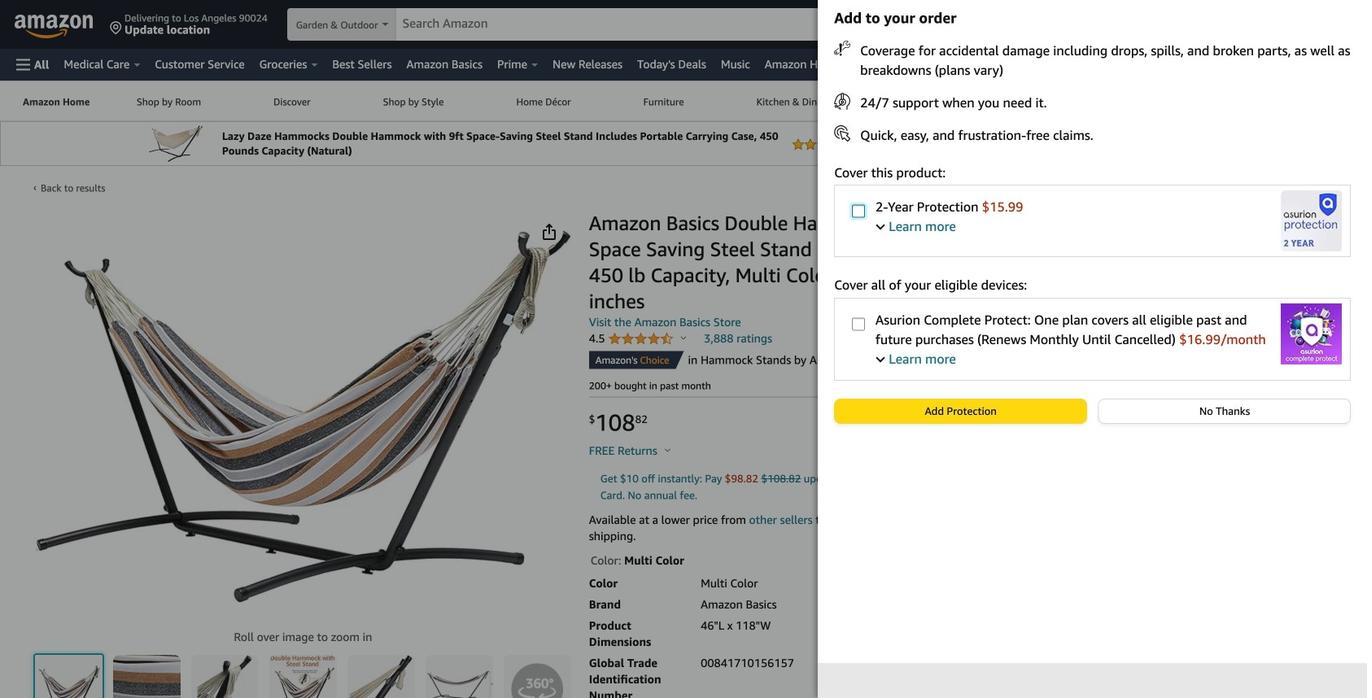 Task type: vqa. For each thing, say whether or not it's contained in the screenshot.
radio active IMAGE
yes



Task type: describe. For each thing, give the bounding box(es) containing it.
expand image for 1st checkbox icon
[[876, 221, 885, 230]]

none search field inside navigation navigation
[[287, 8, 938, 42]]

amazon basics double hammock with 9-foot space saving steel stand and carrying case, 450 lb capacity, sunset orange, stripe, 110 x 47 x 43 inches image
[[1270, 146, 1359, 235]]

navigation navigation
[[0, 0, 1367, 698]]

amazon image
[[15, 15, 94, 39]]

amazon basics double hammock with 9-foot space saving steel stand and carrying case, 450 lb capacity, multi color, 118 x 46 x 39 inches image
[[35, 230, 571, 603]]

1 item in cart image
[[1192, 14, 1222, 35]]

choose a language for shopping. image
[[996, 29, 1002, 32]]

radio active image
[[1197, 369, 1211, 383]]



Task type: locate. For each thing, give the bounding box(es) containing it.
1 vertical spatial expand image
[[876, 354, 885, 363]]

expand image
[[876, 221, 885, 230], [876, 354, 885, 363]]

0 vertical spatial expand image
[[876, 221, 885, 230]]

Search Amazon text field
[[396, 9, 869, 40]]

checkbox image
[[852, 205, 865, 218], [852, 318, 865, 331]]

0 vertical spatial checkbox image
[[852, 205, 865, 218]]

2 checkbox image from the top
[[852, 318, 865, 331]]

None submit
[[901, 8, 938, 41], [835, 400, 1086, 423], [901, 8, 938, 41], [835, 400, 1086, 423]]

None search field
[[287, 8, 938, 42]]

dropdown image
[[1196, 643, 1204, 649]]

1 expand image from the top
[[876, 221, 885, 230]]

expand image for first checkbox icon from the bottom
[[876, 354, 885, 363]]

dropdown image
[[1309, 276, 1317, 283]]

dialog
[[818, 0, 1367, 698]]

1 vertical spatial checkbox image
[[852, 318, 865, 331]]

2 expand image from the top
[[876, 354, 885, 363]]

1 checkbox image from the top
[[852, 205, 865, 218]]



